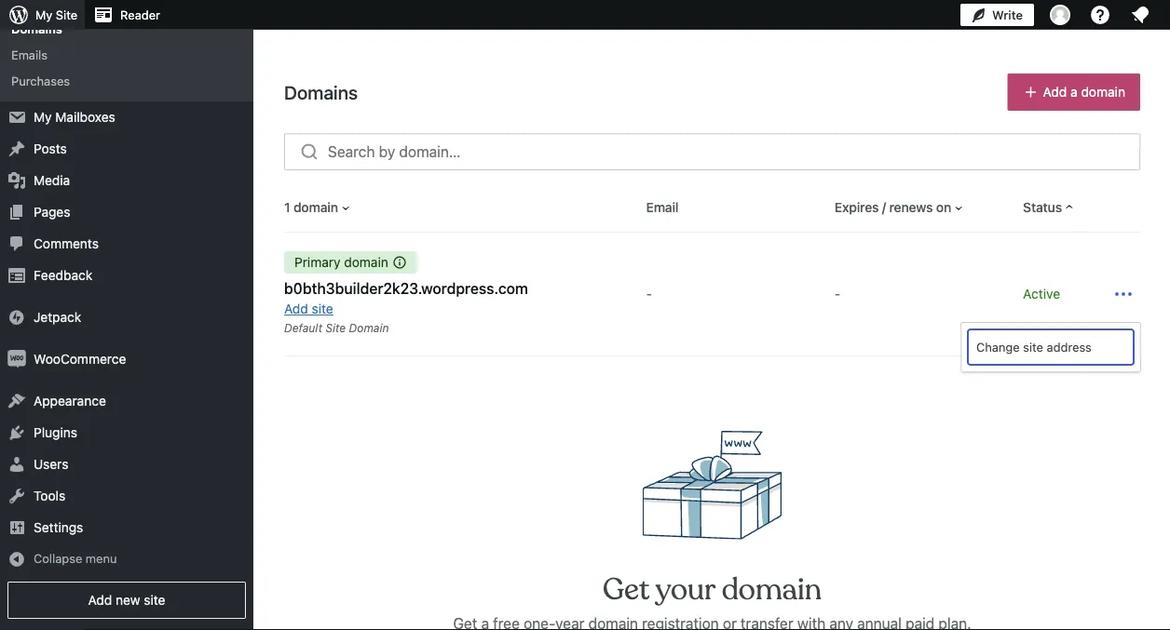 Task type: vqa. For each thing, say whether or not it's contained in the screenshot.
Share posts with your LinkedIn connections image
no



Task type: describe. For each thing, give the bounding box(es) containing it.
settings link
[[0, 513, 253, 544]]

b0bth3builder2k23.wordpress.com add site default site domain
[[284, 280, 528, 335]]

site for b0bth3builder2k23.wordpress.com
[[312, 301, 333, 317]]

email
[[646, 200, 679, 215]]

renews
[[890, 200, 933, 215]]

get your domain main content
[[0, 0, 1141, 631]]

1 domain button
[[284, 199, 353, 217]]

0 horizontal spatial site
[[56, 8, 77, 22]]

expires
[[835, 200, 879, 215]]

pages
[[34, 205, 70, 220]]

my mailboxes link
[[0, 102, 253, 133]]

write link
[[961, 0, 1034, 30]]

purchases
[[11, 74, 70, 88]]

add a domain
[[1043, 84, 1126, 100]]

posts link
[[0, 133, 253, 165]]

site inside b0bth3builder2k23.wordpress.com add site default site domain
[[326, 322, 346, 335]]

comments link
[[0, 228, 253, 260]]

media link
[[0, 165, 253, 197]]

add a domain button
[[1008, 74, 1141, 111]]

collapse menu link
[[0, 544, 253, 575]]

add for add a domain
[[1043, 84, 1067, 100]]

site for add
[[144, 593, 165, 609]]

1
[[284, 200, 290, 215]]

domains inside the get your domain main content
[[284, 81, 358, 103]]

1 - from the left
[[646, 287, 652, 302]]

img image for jetpack
[[7, 309, 26, 327]]

jetpack
[[34, 310, 81, 325]]

b0bth3builder2k23.wordpress.com
[[284, 280, 528, 298]]

domain up b0bth3builder2k23.wordpress.com
[[344, 255, 388, 270]]

0 horizontal spatial domains
[[11, 21, 62, 35]]

domain right 1
[[294, 200, 338, 215]]

domain right your
[[722, 572, 822, 610]]

emails link
[[0, 42, 253, 68]]

reader link
[[85, 0, 168, 30]]

status button
[[1023, 199, 1077, 217]]

my site
[[35, 8, 77, 22]]

plugins
[[34, 426, 77, 441]]

tools
[[34, 489, 65, 504]]

domain right a
[[1082, 84, 1126, 100]]

my for my mailboxes
[[34, 110, 52, 125]]

address
[[1047, 341, 1092, 355]]

jetpack link
[[0, 302, 253, 334]]

pages link
[[0, 197, 253, 228]]

emails
[[11, 48, 48, 62]]

your
[[656, 572, 715, 610]]

add site link
[[284, 301, 333, 317]]



Task type: locate. For each thing, give the bounding box(es) containing it.
0 horizontal spatial add
[[88, 593, 112, 609]]

add new site link
[[7, 582, 246, 620]]

None search field
[[284, 133, 1141, 171]]

2 horizontal spatial site
[[1023, 341, 1044, 355]]

Search search field
[[328, 134, 1140, 170]]

2 img image from the top
[[7, 351, 26, 369]]

plugins link
[[0, 418, 253, 449]]

expires / renews on button
[[835, 199, 967, 217]]

feedback
[[34, 268, 92, 283]]

1 domain
[[284, 200, 338, 215]]

manage your notifications image
[[1130, 4, 1152, 26]]

media
[[34, 173, 70, 188]]

settings
[[34, 521, 83, 536]]

site up the default
[[312, 301, 333, 317]]

1 horizontal spatial -
[[835, 287, 841, 302]]

img image inside jetpack link
[[7, 309, 26, 327]]

collapse
[[34, 552, 82, 566]]

1 horizontal spatial site
[[312, 301, 333, 317]]

site right 'change'
[[1023, 341, 1044, 355]]

0 horizontal spatial -
[[646, 287, 652, 302]]

img image left jetpack
[[7, 309, 26, 327]]

domain actions image
[[1113, 283, 1135, 306]]

reader
[[120, 8, 160, 22]]

2 horizontal spatial add
[[1043, 84, 1067, 100]]

status
[[1023, 200, 1062, 215]]

domain
[[349, 322, 389, 335]]

site inside b0bth3builder2k23.wordpress.com add site default site domain
[[312, 301, 333, 317]]

feedback link
[[0, 260, 253, 292]]

write
[[993, 8, 1023, 22]]

- down email button
[[646, 287, 652, 302]]

1 vertical spatial img image
[[7, 351, 26, 369]]

my mailboxes
[[34, 110, 115, 125]]

tools link
[[0, 481, 253, 513]]

my site link
[[0, 0, 85, 30]]

change site address button
[[969, 331, 1133, 364]]

0 vertical spatial site
[[312, 301, 333, 317]]

site
[[312, 301, 333, 317], [1023, 341, 1044, 355], [144, 593, 165, 609]]

-
[[646, 287, 652, 302], [835, 287, 841, 302]]

0 vertical spatial add
[[1043, 84, 1067, 100]]

users
[[34, 457, 68, 473]]

add left a
[[1043, 84, 1067, 100]]

expires / renews on
[[835, 200, 952, 215]]

add inside b0bth3builder2k23.wordpress.com add site default site domain
[[284, 301, 308, 317]]

collapse menu
[[34, 552, 117, 566]]

/
[[882, 200, 886, 215]]

menu
[[86, 552, 117, 566]]

primary
[[295, 255, 341, 270]]

1 vertical spatial my
[[34, 110, 52, 125]]

domain
[[1082, 84, 1126, 100], [294, 200, 338, 215], [344, 255, 388, 270], [722, 572, 822, 610]]

change site address
[[977, 341, 1092, 355]]

domains
[[11, 21, 62, 35], [284, 81, 358, 103]]

primary domain
[[295, 255, 388, 270]]

new
[[116, 593, 140, 609]]

mailboxes
[[55, 110, 115, 125]]

active
[[1023, 287, 1061, 302]]

1 horizontal spatial add
[[284, 301, 308, 317]]

0 vertical spatial my
[[35, 8, 52, 22]]

add left new
[[88, 593, 112, 609]]

add inside button
[[1043, 84, 1067, 100]]

comments
[[34, 236, 99, 252]]

1 vertical spatial site
[[326, 322, 346, 335]]

my up 'emails'
[[35, 8, 52, 22]]

site inside button
[[1023, 341, 1044, 355]]

add new site
[[88, 593, 165, 609]]

site left reader link
[[56, 8, 77, 22]]

1 img image from the top
[[7, 309, 26, 327]]

woocommerce
[[34, 352, 126, 367]]

1 horizontal spatial domains
[[284, 81, 358, 103]]

0 horizontal spatial site
[[144, 593, 165, 609]]

0 vertical spatial site
[[56, 8, 77, 22]]

help image
[[1089, 4, 1112, 26]]

get
[[603, 572, 650, 610]]

site right new
[[144, 593, 165, 609]]

change
[[977, 341, 1020, 355]]

my profile image
[[1050, 5, 1071, 25]]

a
[[1071, 84, 1078, 100]]

users link
[[0, 449, 253, 481]]

1 vertical spatial add
[[284, 301, 308, 317]]

img image inside woocommerce link
[[7, 351, 26, 369]]

my up posts
[[34, 110, 52, 125]]

my
[[35, 8, 52, 22], [34, 110, 52, 125]]

domains link
[[0, 15, 253, 42]]

my for my site
[[35, 8, 52, 22]]

appearance
[[34, 394, 106, 409]]

default
[[284, 322, 323, 335]]

1 vertical spatial site
[[1023, 341, 1044, 355]]

woocommerce link
[[0, 344, 253, 376]]

add for add new site
[[88, 593, 112, 609]]

site right the default
[[326, 322, 346, 335]]

1 vertical spatial domains
[[284, 81, 358, 103]]

- down expires
[[835, 287, 841, 302]]

site
[[56, 8, 77, 22], [326, 322, 346, 335]]

2 - from the left
[[835, 287, 841, 302]]

2 vertical spatial add
[[88, 593, 112, 609]]

add
[[1043, 84, 1067, 100], [284, 301, 308, 317], [88, 593, 112, 609]]

get your domain
[[603, 572, 822, 610]]

img image
[[7, 309, 26, 327], [7, 351, 26, 369]]

1 horizontal spatial site
[[326, 322, 346, 335]]

0 vertical spatial domains
[[11, 21, 62, 35]]

img image for woocommerce
[[7, 351, 26, 369]]

2 vertical spatial site
[[144, 593, 165, 609]]

posts
[[34, 141, 67, 157]]

email button
[[646, 199, 679, 217]]

purchases link
[[0, 68, 253, 94]]

on
[[937, 200, 952, 215]]

appearance link
[[0, 386, 253, 418]]

0 vertical spatial img image
[[7, 309, 26, 327]]

img image left woocommerce
[[7, 351, 26, 369]]

add up the default
[[284, 301, 308, 317]]



